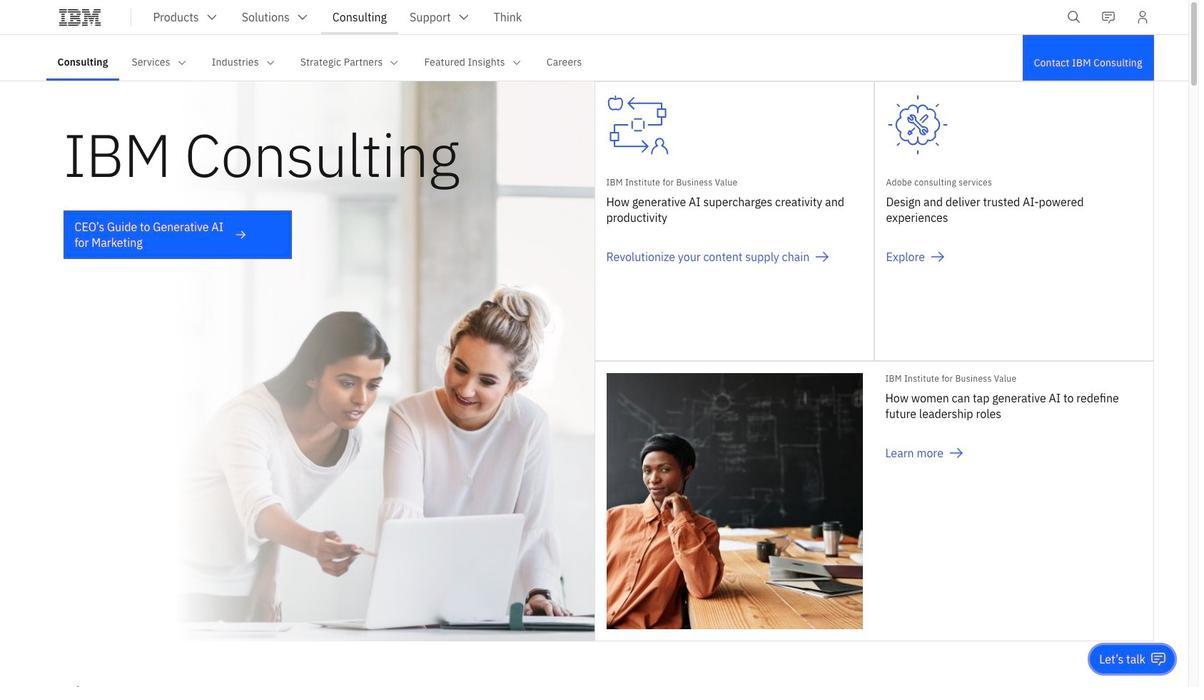 Task type: locate. For each thing, give the bounding box(es) containing it.
let's talk element
[[1100, 652, 1146, 668]]



